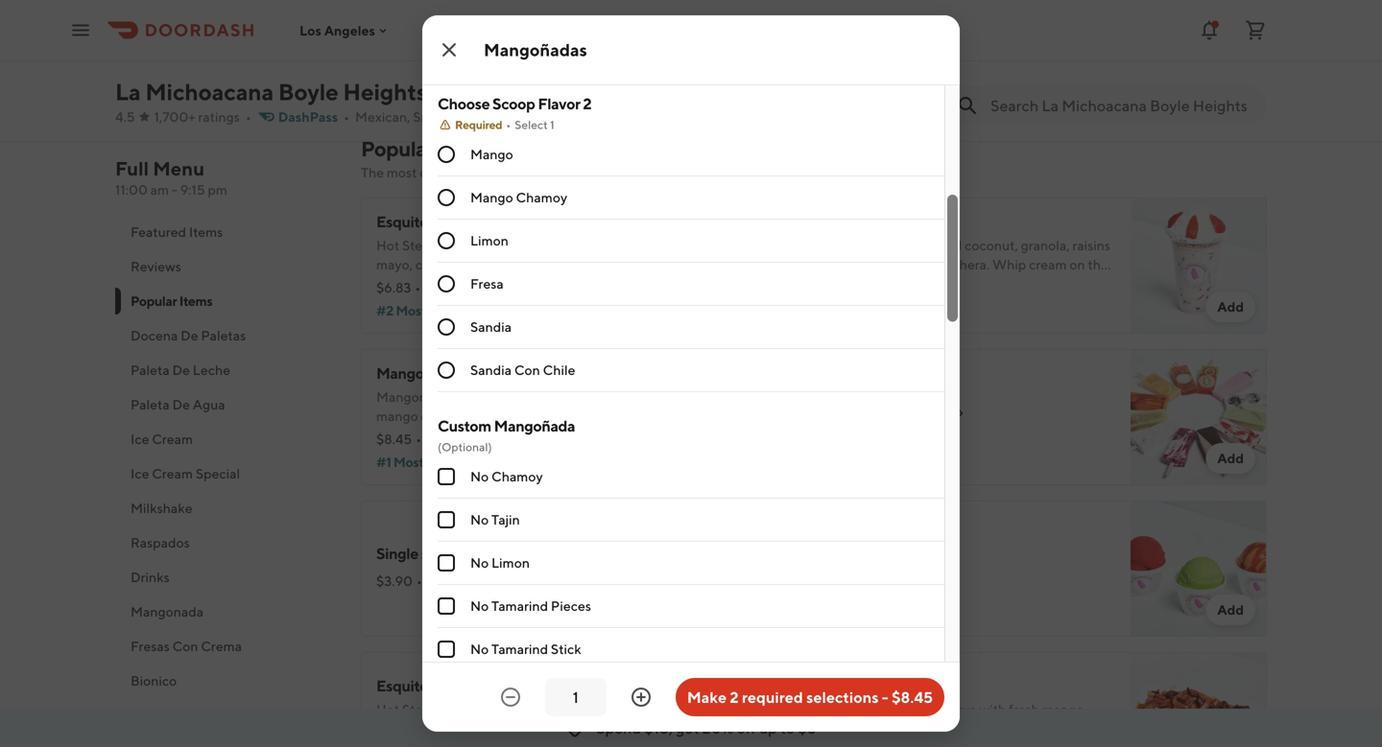 Task type: locate. For each thing, give the bounding box(es) containing it.
with inside mangoñadas mangonada serve with mango sorbet fresh mango chunks, chamoy, tajin, tamarind candies, fresh lime, amd tamaring stick
[[488, 389, 514, 405]]

chamoy down the amd
[[492, 469, 543, 485]]

sandia con chile
[[470, 362, 575, 378]]

mango up ordered
[[470, 146, 513, 162]]

0 horizontal spatial fresh
[[429, 428, 460, 444]]

mango up tajin,
[[517, 389, 560, 405]]

0 vertical spatial and
[[573, 165, 596, 180]]

cream inside 'button'
[[152, 432, 193, 447]]

chunks,
[[421, 408, 468, 424]]

most
[[387, 165, 417, 180]]

fresas right close mangoñadas icon
[[481, 45, 519, 60]]

fresas inside fresas con crema button
[[131, 639, 170, 655]]

sandia up 'serve'
[[470, 362, 512, 378]]

0 horizontal spatial popular
[[131, 293, 177, 309]]

on
[[1070, 257, 1085, 273]]

2 sandia from the top
[[470, 362, 512, 378]]

Current quantity is 1 number field
[[557, 687, 595, 708]]

0 vertical spatial paleta
[[131, 362, 170, 378]]

fresas up bionico
[[131, 639, 170, 655]]

popular up docena
[[131, 293, 177, 309]]

(44)
[[472, 574, 498, 589], [933, 574, 959, 589]]

items up reviews 'button'
[[189, 224, 223, 240]]

and up side
[[837, 257, 860, 273]]

dashpass •
[[278, 109, 349, 125]]

0 vertical spatial fresas
[[481, 45, 519, 60]]

sandia
[[470, 319, 512, 335], [470, 362, 512, 378]]

- inside button
[[882, 689, 889, 707]]

2 horizontal spatial fresas
[[837, 213, 881, 231]]

- for 2
[[882, 689, 889, 707]]

de for docena de paletas
[[181, 328, 198, 344]]

mango chamoy
[[470, 190, 567, 205]]

1 vertical spatial with
[[488, 389, 514, 405]]

2 vertical spatial fresas
[[131, 639, 170, 655]]

custom mangoñada (optional)
[[438, 417, 575, 454]]

1 vertical spatial crema
[[911, 213, 957, 231]]

2 right flavor
[[583, 95, 592, 113]]

fresa
[[470, 276, 504, 292]]

con inside group
[[507, 40, 533, 56]]

mangonada
[[376, 389, 449, 405], [131, 604, 204, 620]]

0 vertical spatial 2
[[583, 95, 592, 113]]

0 vertical spatial popular
[[361, 136, 434, 161]]

de for paleta de agua
[[172, 397, 190, 413]]

1 vertical spatial mangonada
[[131, 604, 204, 620]]

$8.45 •
[[376, 432, 422, 447]]

0 horizontal spatial and
[[573, 165, 596, 180]]

increase quantity by 1 image
[[630, 686, 653, 709]]

ice inside ice cream 'button'
[[131, 432, 149, 447]]

1 sandia from the top
[[470, 319, 512, 335]]

1 no from the top
[[470, 469, 489, 485]]

1 vertical spatial leche
[[912, 405, 953, 423]]

add for fresas con crema
[[1218, 299, 1244, 315]]

No Tajin checkbox
[[438, 512, 455, 529]]

with up the chamoy, at the bottom of the page
[[488, 389, 514, 405]]

con inside button
[[172, 639, 198, 655]]

(optional)
[[438, 441, 492, 454]]

no limon
[[470, 555, 530, 571]]

0 horizontal spatial crema
[[201, 639, 242, 655]]

1 horizontal spatial popular
[[361, 136, 434, 161]]

0 horizontal spatial 2
[[583, 95, 592, 113]]

chile up flavor
[[536, 40, 568, 56]]

1 horizontal spatial fresas
[[481, 45, 519, 60]]

fresh right the "sorbet"
[[606, 389, 637, 405]]

2 vertical spatial crema
[[201, 639, 242, 655]]

0 horizontal spatial 4.5
[[115, 109, 135, 125]]

with inside fresas con crema serve with shredded coconut, granola, raisins and home made lechera. whip cream on the side upon request.
[[875, 238, 901, 253]]

los angeles button
[[300, 22, 391, 38]]

this
[[672, 165, 694, 180]]

1 vertical spatial limon
[[492, 555, 530, 571]]

popular up most
[[361, 136, 434, 161]]

1 horizontal spatial $8.45
[[892, 689, 933, 707]]

most right #2
[[396, 303, 426, 319]]

1 vertical spatial $8.45
[[892, 689, 933, 707]]

1 vertical spatial chamoy
[[492, 469, 543, 485]]

97% (44)
[[905, 574, 959, 589]]

liked for mangoñadas
[[426, 455, 459, 470]]

popular inside 'popular items the most commonly ordered items and dishes from this store'
[[361, 136, 434, 161]]

5 no from the top
[[470, 642, 489, 658]]

con
[[521, 45, 543, 60], [883, 213, 908, 231]]

chamoy inside the choose scoop flavor 2 group
[[516, 190, 567, 205]]

mangoñada
[[494, 417, 575, 435]]

most inside 80% (88) #3 most liked
[[857, 303, 887, 319]]

mangoñadas for mangoñadas mangonada serve with mango sorbet fresh mango chunks, chamoy, tajin, tamarind candies, fresh lime, amd tamaring stick
[[376, 364, 464, 383]]

1 vertical spatial regular
[[431, 677, 484, 695]]

shredded
[[904, 238, 962, 253]]

items up docena de paletas
[[179, 293, 212, 309]]

1/14/23 • doordash order
[[1164, 24, 1299, 37]]

1 (44) from the left
[[472, 574, 498, 589]]

no up 93% (44)
[[470, 555, 489, 571]]

- right selections
[[882, 689, 889, 707]]

featured
[[131, 224, 186, 240]]

ice up milkshake
[[131, 466, 149, 482]]

1 vertical spatial fresas
[[837, 213, 881, 231]]

• inside the choose scoop flavor 2 group
[[506, 118, 511, 132]]

mangoñadas inside mangoñadas dialog
[[484, 39, 587, 60]]

with up 'home'
[[875, 238, 901, 253]]

0 horizontal spatial mangonada
[[131, 604, 204, 620]]

fresas con crema serve with shredded coconut, granola, raisins and home made lechera. whip cream on the side upon request.
[[837, 213, 1111, 292]]

cream down ice cream
[[152, 466, 193, 482]]

0 vertical spatial -
[[172, 182, 177, 198]]

commonly
[[420, 165, 484, 180]]

tajin
[[492, 512, 520, 528]]

84%
[[442, 280, 468, 296]]

no right no tamarind stick checkbox
[[470, 642, 489, 658]]

con inside fresas con crema serve with shredded coconut, granola, raisins and home made lechera. whip cream on the side upon request.
[[883, 213, 908, 231]]

mango for mango
[[470, 146, 513, 162]]

1 regular from the top
[[431, 213, 484, 231]]

mangoñadas up mango at the bottom left of page
[[376, 364, 464, 383]]

0 vertical spatial crema
[[546, 45, 585, 60]]

single
[[376, 545, 418, 563]]

lime,
[[462, 428, 491, 444]]

liked down 80%
[[889, 303, 923, 319]]

- inside 'full menu 11:00 am - 9:15 pm'
[[172, 182, 177, 198]]

ice down paleta de agua
[[131, 432, 149, 447]]

paleta inside paleta de agua "button"
[[131, 397, 170, 413]]

con up tajin,
[[514, 362, 540, 378]]

0 vertical spatial regular
[[431, 213, 484, 231]]

mangonada down the drinks
[[131, 604, 204, 620]]

2 esquite from the top
[[376, 677, 428, 695]]

1 horizontal spatial leche
[[912, 405, 953, 423]]

sandia for sandia
[[470, 319, 512, 335]]

ice for ice cream
[[131, 432, 149, 447]]

and right the items on the top left of page
[[573, 165, 596, 180]]

0 vertical spatial limon
[[470, 233, 509, 249]]

1 horizontal spatial paletas
[[837, 405, 887, 423]]

liked down (optional) at left bottom
[[426, 455, 459, 470]]

popular
[[361, 136, 434, 161], [131, 293, 177, 309]]

cheeto
[[548, 677, 598, 695]]

93%
[[443, 574, 469, 589]]

popular for popular items
[[131, 293, 177, 309]]

cream down paleta de agua
[[152, 432, 193, 447]]

mexican, snacks • 2.1 mi
[[355, 109, 510, 125]]

2 (44) from the left
[[933, 574, 959, 589]]

serve
[[837, 238, 872, 253]]

1 vertical spatial esquite
[[376, 677, 428, 695]]

0 vertical spatial tamarind
[[492, 599, 548, 614]]

choose scoop flavor 2
[[438, 95, 592, 113]]

(44) right 97%
[[933, 574, 959, 589]]

the
[[1088, 257, 1109, 273]]

no left "tajin"
[[470, 512, 489, 528]]

items inside 'popular items the most commonly ordered items and dishes from this store'
[[437, 136, 490, 161]]

chile for sandia con chile
[[543, 362, 575, 378]]

custom mangoñada group
[[438, 416, 945, 748]]

• doordash order
[[904, 24, 998, 37]]

paleta de agua button
[[115, 388, 338, 422]]

hot
[[519, 677, 545, 695]]

2 regular from the top
[[431, 677, 484, 695]]

1 vertical spatial sandia
[[470, 362, 512, 378]]

1 vertical spatial 4.5
[[115, 109, 135, 125]]

1 vertical spatial tamarind
[[492, 642, 548, 658]]

mango inside mangoñadas mangonada serve with mango sorbet fresh mango chunks, chamoy, tajin, tamarind candies, fresh lime, amd tamaring stick
[[517, 389, 560, 405]]

and inside fresas con crema serve with shredded coconut, granola, raisins and home made lechera. whip cream on the side upon request.
[[837, 257, 860, 273]]

•
[[904, 24, 909, 37], [1206, 24, 1211, 37], [246, 109, 251, 125], [344, 109, 349, 125], [463, 109, 469, 125], [506, 118, 511, 132], [415, 280, 421, 296], [416, 432, 422, 447], [417, 574, 422, 589], [878, 574, 884, 589]]

cream inside button
[[152, 466, 193, 482]]

2 ice from the top
[[131, 466, 149, 482]]

most right the #3
[[857, 303, 887, 319]]

1 vertical spatial items
[[189, 224, 223, 240]]

0 vertical spatial esquite
[[376, 213, 428, 231]]

(88)
[[934, 280, 959, 296]]

ice inside ice cream special button
[[131, 466, 149, 482]]

and
[[573, 165, 596, 180], [837, 257, 860, 273]]

crema up shredded
[[911, 213, 957, 231]]

1 vertical spatial fresh
[[429, 428, 460, 444]]

$6.83
[[376, 280, 411, 296]]

mangoñadas dialog
[[422, 0, 960, 748]]

paleta down docena
[[131, 362, 170, 378]]

esquite regular image
[[670, 198, 806, 334]]

0 vertical spatial con
[[507, 40, 533, 56]]

1 vertical spatial ice
[[131, 466, 149, 482]]

0 horizontal spatial doordash
[[911, 24, 964, 37]]

sandia for sandia con chile
[[470, 362, 512, 378]]

1 cream from the top
[[152, 432, 193, 447]]

fresas con crema button
[[481, 43, 585, 62]]

(44) for 93% (44)
[[472, 574, 498, 589]]

0 vertical spatial with
[[875, 238, 901, 253]]

3 no from the top
[[470, 555, 489, 571]]

single scoop image
[[670, 501, 806, 637]]

1 horizontal spatial con
[[883, 213, 908, 231]]

leche for paletas de leche
[[912, 405, 953, 423]]

2 inside group
[[583, 95, 592, 113]]

$8.45
[[376, 432, 412, 447], [892, 689, 933, 707]]

1 vertical spatial 2
[[730, 689, 739, 707]]

0 vertical spatial mangonada
[[376, 389, 449, 405]]

4.5 up of 5 stars at the left top of page
[[395, 6, 424, 29]]

con inside button
[[521, 45, 543, 60]]

0 vertical spatial $8.45
[[376, 432, 412, 447]]

mangoñadas image
[[670, 349, 806, 486]]

2 paleta from the top
[[131, 397, 170, 413]]

raspados
[[131, 535, 190, 551]]

con for sandia
[[514, 362, 540, 378]]

add button
[[745, 292, 795, 323], [1206, 292, 1256, 323], [1206, 444, 1256, 474], [1206, 595, 1256, 626]]

most right #1 at the bottom left of the page
[[394, 455, 424, 470]]

items up commonly
[[437, 136, 490, 161]]

mangonada inside mangoñadas mangonada serve with mango sorbet fresh mango chunks, chamoy, tajin, tamarind candies, fresh lime, amd tamaring stick
[[376, 389, 449, 405]]

$6.50
[[837, 574, 874, 589]]

get
[[676, 719, 699, 738]]

1 horizontal spatial (44)
[[933, 574, 959, 589]]

1 horizontal spatial crema
[[546, 45, 585, 60]]

fresas up serve
[[837, 213, 881, 231]]

cream
[[1029, 257, 1067, 273]]

2 order from the left
[[1268, 24, 1299, 37]]

1 vertical spatial con
[[514, 362, 540, 378]]

no down 93% (44)
[[470, 599, 489, 614]]

con right sandi
[[521, 45, 543, 60]]

1 vertical spatial -
[[882, 689, 889, 707]]

no tajin
[[470, 512, 520, 528]]

2 vertical spatial items
[[179, 293, 212, 309]]

2 cream from the top
[[152, 466, 193, 482]]

paleta de agua
[[131, 397, 225, 413]]

most for mangoñadas
[[394, 455, 424, 470]]

tamarind up no tamarind stick
[[492, 599, 548, 614]]

1 vertical spatial con
[[883, 213, 908, 231]]

pm
[[208, 182, 227, 198]]

1 horizontal spatial 4.5
[[395, 6, 424, 29]]

1 vertical spatial paletas
[[837, 405, 887, 423]]

full menu 11:00 am - 9:15 pm
[[115, 157, 227, 198]]

paleta for paleta de agua
[[131, 397, 170, 413]]

regular down no tamarind stick checkbox
[[431, 677, 484, 695]]

$8.45 inside make 2 required selections - $8.45 button
[[892, 689, 933, 707]]

2 vertical spatial mango
[[517, 389, 560, 405]]

chile inside group
[[536, 40, 568, 56]]

$3.90
[[376, 574, 413, 589]]

chile inside the choose scoop flavor 2 group
[[543, 362, 575, 378]]

ice cream button
[[115, 422, 338, 457]]

fresas inside fresas con crema button
[[481, 45, 519, 60]]

mango down ordered
[[470, 190, 513, 205]]

limon right limon radio
[[470, 233, 509, 249]]

0 vertical spatial fresh
[[606, 389, 637, 405]]

store
[[697, 165, 728, 180]]

0 vertical spatial chile
[[536, 40, 568, 56]]

0 horizontal spatial (44)
[[472, 574, 498, 589]]

1 vertical spatial chile
[[543, 362, 575, 378]]

scoop
[[493, 95, 535, 113]]

crema inside fresas con crema serve with shredded coconut, granola, raisins and home made lechera. whip cream on the side upon request.
[[911, 213, 957, 231]]

1 vertical spatial and
[[837, 257, 860, 273]]

crema up flavor
[[546, 45, 585, 60]]

$15,
[[645, 719, 673, 738]]

limon inside the choose scoop flavor 2 group
[[470, 233, 509, 249]]

$8.45 right selections
[[892, 689, 933, 707]]

1 horizontal spatial 2
[[730, 689, 739, 707]]

2 horizontal spatial crema
[[911, 213, 957, 231]]

items inside featured items button
[[189, 224, 223, 240]]

1 vertical spatial mangoñadas
[[376, 364, 464, 383]]

sandia down (98)
[[470, 319, 512, 335]]

tamarind up esquite regular with hot cheeto powder
[[492, 642, 548, 658]]

1 vertical spatial paleta
[[131, 397, 170, 413]]

0 horizontal spatial con
[[521, 45, 543, 60]]

(44) down no limon
[[472, 574, 498, 589]]

liked down 84%
[[429, 303, 462, 319]]

no for no chamoy
[[470, 469, 489, 485]]

$8.45 down mango at the bottom left of page
[[376, 432, 412, 447]]

snacks up mango radio
[[413, 109, 456, 125]]

reviews button
[[115, 250, 338, 284]]

1 horizontal spatial doordash
[[1213, 24, 1266, 37]]

los angeles
[[300, 22, 375, 38]]

ice
[[131, 432, 149, 447], [131, 466, 149, 482]]

5
[[399, 66, 406, 80]]

No Chamoy checkbox
[[438, 468, 455, 486]]

0 horizontal spatial order
[[966, 24, 998, 37]]

con inside the choose scoop flavor 2 group
[[514, 362, 540, 378]]

paleta
[[131, 362, 170, 378], [131, 397, 170, 413]]

leche for paleta de leche
[[193, 362, 230, 378]]

2 vertical spatial con
[[172, 639, 198, 655]]

fresh down chunks,
[[429, 428, 460, 444]]

mangoñadas inside mangoñadas mangonada serve with mango sorbet fresh mango chunks, chamoy, tajin, tamarind candies, fresh lime, amd tamaring stick
[[376, 364, 464, 383]]

chamoy down the items on the top left of page
[[516, 190, 567, 205]]

up
[[759, 719, 777, 738]]

with left hot
[[487, 677, 516, 695]]

boyle
[[278, 78, 339, 106]]

paleta inside paleta de leche button
[[131, 362, 170, 378]]

milkshake
[[131, 501, 193, 516]]

0 vertical spatial chamoy
[[516, 190, 567, 205]]

4 no from the top
[[470, 599, 489, 614]]

sandi con chile group
[[438, 0, 945, 70]]

1 vertical spatial popular
[[131, 293, 177, 309]]

make 2 required selections - $8.45 button
[[676, 679, 945, 717]]

0 vertical spatial con
[[521, 45, 543, 60]]

snacks down bionico
[[131, 708, 173, 724]]

(44) for 97% (44)
[[933, 574, 959, 589]]

1 horizontal spatial fresh
[[606, 389, 637, 405]]

mangoñadas for mangoñadas
[[484, 39, 587, 60]]

1 horizontal spatial mangonada
[[376, 389, 449, 405]]

esquite for esquite regular with hot cheeto powder
[[376, 677, 428, 695]]

crema down 'mangonada' button
[[201, 639, 242, 655]]

0 vertical spatial mango
[[470, 146, 513, 162]]

0 horizontal spatial paletas
[[201, 328, 246, 344]]

chamoy inside custom mangoñada group
[[492, 469, 543, 485]]

of
[[387, 66, 397, 80]]

docena de paletas
[[131, 328, 246, 344]]

2 tamarind from the top
[[492, 642, 548, 658]]

no down (optional) at left bottom
[[470, 469, 489, 485]]

add button for fresas con crema
[[1206, 292, 1256, 323]]

the
[[361, 165, 384, 180]]

fresas inside fresas con crema serve with shredded coconut, granola, raisins and home made lechera. whip cream on the side upon request.
[[837, 213, 881, 231]]

paleta de leche
[[131, 362, 230, 378]]

2 right make
[[730, 689, 739, 707]]

chamoy for no chamoy
[[492, 469, 543, 485]]

esquite for esquite regular
[[376, 213, 428, 231]]

1 horizontal spatial snacks
[[413, 109, 456, 125]]

fresas for fresas con crema
[[481, 45, 519, 60]]

1 vertical spatial mango
[[470, 190, 513, 205]]

1 vertical spatial snacks
[[131, 708, 173, 724]]

0 vertical spatial sandia
[[470, 319, 512, 335]]

leche inside button
[[193, 362, 230, 378]]

mangoñadas up choose scoop flavor 2
[[484, 39, 587, 60]]

1 vertical spatial cream
[[152, 466, 193, 482]]

crema
[[546, 45, 585, 60], [911, 213, 957, 231], [201, 639, 242, 655]]

1 ice from the top
[[131, 432, 149, 447]]

1 esquite from the top
[[376, 213, 428, 231]]

0 vertical spatial ice
[[131, 432, 149, 447]]

0 horizontal spatial mangoñadas
[[376, 364, 464, 383]]

limon down "tajin"
[[492, 555, 530, 571]]

0 vertical spatial paletas
[[201, 328, 246, 344]]

0 vertical spatial leche
[[193, 362, 230, 378]]

0 horizontal spatial snacks
[[131, 708, 173, 724]]

0 vertical spatial items
[[437, 136, 490, 161]]

tostilocos large image
[[1131, 653, 1267, 748]]

con up shredded
[[883, 213, 908, 231]]

1 horizontal spatial -
[[882, 689, 889, 707]]

con up bionico
[[172, 639, 198, 655]]

selections
[[806, 689, 879, 707]]

crema for fresas con crema
[[201, 639, 242, 655]]

1 paleta from the top
[[131, 362, 170, 378]]

1 horizontal spatial and
[[837, 257, 860, 273]]

de inside "button"
[[172, 397, 190, 413]]

snacks button
[[115, 699, 338, 733]]

regular up limon radio
[[431, 213, 484, 231]]

0 vertical spatial snacks
[[413, 109, 456, 125]]

2.1
[[477, 109, 493, 125]]

1 horizontal spatial mangoñadas
[[484, 39, 587, 60]]

0 horizontal spatial leche
[[193, 362, 230, 378]]

- right am
[[172, 182, 177, 198]]

4.5 down la
[[115, 109, 135, 125]]

90% (108)
[[443, 432, 505, 447]]

chile up the "sorbet"
[[543, 362, 575, 378]]

1 horizontal spatial order
[[1268, 24, 1299, 37]]

michoacana
[[145, 78, 274, 106]]

1 tamarind from the top
[[492, 599, 548, 614]]

mangonada up mango at the bottom left of page
[[376, 389, 449, 405]]

2 no from the top
[[470, 512, 489, 528]]

paleta up ice cream
[[131, 397, 170, 413]]

spend $15, get 20% off up to $5
[[596, 719, 817, 738]]

0 horizontal spatial -
[[172, 182, 177, 198]]

0 vertical spatial mangoñadas
[[484, 39, 587, 60]]

con right sandi
[[507, 40, 533, 56]]

docena de paletas button
[[115, 319, 338, 353]]

Item Search search field
[[991, 95, 1252, 116]]

chile for sandi con chile
[[536, 40, 568, 56]]

0 horizontal spatial fresas
[[131, 639, 170, 655]]

los
[[300, 22, 321, 38]]



Task type: vqa. For each thing, say whether or not it's contained in the screenshot.
CHILE
yes



Task type: describe. For each thing, give the bounding box(es) containing it.
open menu image
[[69, 19, 92, 42]]

make 2 required selections - $8.45
[[687, 689, 933, 707]]

no for no limon
[[470, 555, 489, 571]]

regular for esquite regular with hot cheeto powder
[[431, 677, 484, 695]]

con for fresas
[[172, 639, 198, 655]]

regular for esquite regular
[[431, 213, 484, 231]]

tostilocos large
[[837, 677, 946, 695]]

add button for paletas de leche
[[1206, 444, 1256, 474]]

No Tamarind Stick checkbox
[[438, 641, 455, 659]]

popular items the most commonly ordered items and dishes from this store
[[361, 136, 728, 180]]

fresas con crema
[[131, 639, 242, 655]]

#3
[[837, 303, 854, 319]]

liked inside 80% (88) #3 most liked
[[889, 303, 923, 319]]

con for sandi
[[507, 40, 533, 56]]

la
[[115, 78, 141, 106]]

amd
[[494, 428, 521, 444]]

reviews
[[131, 259, 181, 275]]

items for popular items the most commonly ordered items and dishes from this store
[[437, 136, 490, 161]]

spend
[[596, 719, 641, 738]]

items for featured items
[[189, 224, 223, 240]]

paletas inside button
[[201, 328, 246, 344]]

tajin,
[[527, 408, 557, 424]]

$5
[[798, 719, 817, 738]]

angeles
[[324, 22, 375, 38]]

9:15
[[180, 182, 205, 198]]

popular items
[[131, 293, 212, 309]]

0 horizontal spatial $8.45
[[376, 432, 412, 447]]

tamarind for pieces
[[492, 599, 548, 614]]

mango for mango chamoy
[[470, 190, 513, 205]]

Fresa radio
[[438, 276, 455, 293]]

80% (88) #3 most liked
[[837, 280, 959, 319]]

Mango radio
[[438, 146, 455, 163]]

Mango Chamoy radio
[[438, 189, 455, 206]]

stick
[[581, 428, 609, 444]]

1/14/23
[[1164, 24, 1204, 37]]

no for no tamarind pieces
[[470, 599, 489, 614]]

popular for popular items the most commonly ordered items and dishes from this store
[[361, 136, 434, 161]]

milkshake button
[[115, 492, 338, 526]]

chamoy for mango chamoy
[[516, 190, 567, 205]]

$3.90 •
[[376, 574, 422, 589]]

no chamoy
[[470, 469, 543, 485]]

con for fresas con crema
[[521, 45, 543, 60]]

con for fresas con crema serve with shredded coconut, granola, raisins and home made lechera. whip cream on the side upon request.
[[883, 213, 908, 231]]

snacks inside button
[[131, 708, 173, 724]]

limon inside custom mangoñada group
[[492, 555, 530, 571]]

custom
[[438, 417, 491, 435]]

no tamarind pieces
[[470, 599, 591, 614]]

sandi con chile
[[470, 40, 568, 56]]

scoop
[[421, 545, 462, 563]]

items
[[538, 165, 571, 180]]

stars
[[408, 66, 432, 80]]

fresas for fresas con crema serve with shredded coconut, granola, raisins and home made lechera. whip cream on the side upon request.
[[837, 213, 881, 231]]

cream for ice cream special
[[152, 466, 193, 482]]

fresas for fresas con crema
[[131, 639, 170, 655]]

bionico
[[131, 673, 177, 689]]

2 doordash from the left
[[1213, 24, 1266, 37]]

add for paletas de leche
[[1218, 451, 1244, 467]]

serve
[[452, 389, 485, 405]]

tamarind for stick
[[492, 642, 548, 658]]

fresas con crema image
[[1131, 198, 1267, 334]]

2 inside button
[[730, 689, 739, 707]]

1,700+
[[154, 109, 195, 125]]

no for no tajin
[[470, 512, 489, 528]]

add for esquite regular
[[757, 299, 783, 315]]

ice cream
[[131, 432, 193, 447]]

de for paletas de leche
[[890, 405, 909, 423]]

no for no tamarind stick
[[470, 642, 489, 658]]

97%
[[905, 574, 930, 589]]

add button for esquite regular
[[745, 292, 795, 323]]

double scoop image
[[1131, 501, 1267, 637]]

dishes
[[599, 165, 638, 180]]

crema for fresas con crema
[[546, 45, 585, 60]]

ice for ice cream special
[[131, 466, 149, 482]]

close mangoñadas image
[[438, 38, 461, 61]]

fresas con crema button
[[115, 630, 338, 664]]

de for paleta de leche
[[172, 362, 190, 378]]

am
[[150, 182, 169, 198]]

tostilocos
[[837, 677, 905, 695]]

raspados button
[[115, 526, 338, 561]]

paleta for paleta de leche
[[131, 362, 170, 378]]

single scoop
[[376, 545, 462, 563]]

Sandia Con Chile radio
[[438, 362, 455, 379]]

large
[[907, 677, 946, 695]]

esquite regular with hot cheeto powder image
[[670, 653, 806, 748]]

liked for esquite regular
[[429, 303, 462, 319]]

paletas de leche
[[837, 405, 953, 423]]

$6.83 •
[[376, 280, 421, 296]]

featured items button
[[115, 215, 338, 250]]

No Limon checkbox
[[438, 555, 455, 572]]

and inside 'popular items the most commonly ordered items and dishes from this store'
[[573, 165, 596, 180]]

la michoacana boyle heights
[[115, 78, 427, 106]]

Limon radio
[[438, 232, 455, 250]]

• select 1
[[506, 118, 555, 132]]

dashpass
[[278, 109, 338, 125]]

notification bell image
[[1198, 19, 1221, 42]]

mi
[[495, 109, 510, 125]]

featured items
[[131, 224, 223, 240]]

candies,
[[376, 428, 426, 444]]

drinks
[[131, 570, 170, 586]]

side
[[837, 276, 862, 292]]

tamaring
[[524, 428, 578, 444]]

#1 most liked
[[376, 455, 459, 470]]

80%
[[903, 280, 931, 296]]

items for popular items
[[179, 293, 212, 309]]

mangoñadas mangonada serve with mango sorbet fresh mango chunks, chamoy, tajin, tamarind candies, fresh lime, amd tamaring stick
[[376, 364, 637, 444]]

0 vertical spatial 4.5
[[395, 6, 424, 29]]

Sandi Con Chile radio
[[438, 39, 455, 57]]

ice cream special
[[131, 466, 240, 482]]

bionico button
[[115, 664, 338, 699]]

to
[[781, 719, 795, 738]]

crema for fresas con crema serve with shredded coconut, granola, raisins and home made lechera. whip cream on the side upon request.
[[911, 213, 957, 231]]

#1
[[376, 455, 391, 470]]

no tamarind stick
[[470, 642, 581, 658]]

granola,
[[1021, 238, 1070, 253]]

required
[[742, 689, 803, 707]]

choose
[[438, 95, 490, 113]]

decrease quantity by 1 image
[[499, 686, 522, 709]]

paletas de leche image
[[1131, 349, 1267, 486]]

cream for ice cream
[[152, 432, 193, 447]]

agua
[[193, 397, 225, 413]]

raisins
[[1073, 238, 1111, 253]]

#2 most liked
[[376, 303, 462, 319]]

20%
[[702, 719, 734, 738]]

1
[[550, 118, 555, 132]]

mangonada inside 'mangonada' button
[[131, 604, 204, 620]]

most for esquite regular
[[396, 303, 426, 319]]

drinks button
[[115, 561, 338, 595]]

made
[[900, 257, 935, 273]]

coconut,
[[965, 238, 1018, 253]]

choose scoop flavor 2 group
[[438, 93, 945, 393]]

1 doordash from the left
[[911, 24, 964, 37]]

1 order from the left
[[966, 24, 998, 37]]

0 items, open order cart image
[[1244, 19, 1267, 42]]

Sandia radio
[[438, 319, 455, 336]]

2 vertical spatial with
[[487, 677, 516, 695]]

tamarind
[[560, 408, 614, 424]]

- for menu
[[172, 182, 177, 198]]

full
[[115, 157, 149, 180]]

(108)
[[473, 432, 505, 447]]

No Tamarind Pieces checkbox
[[438, 598, 455, 615]]

esquite regular
[[376, 213, 484, 231]]



